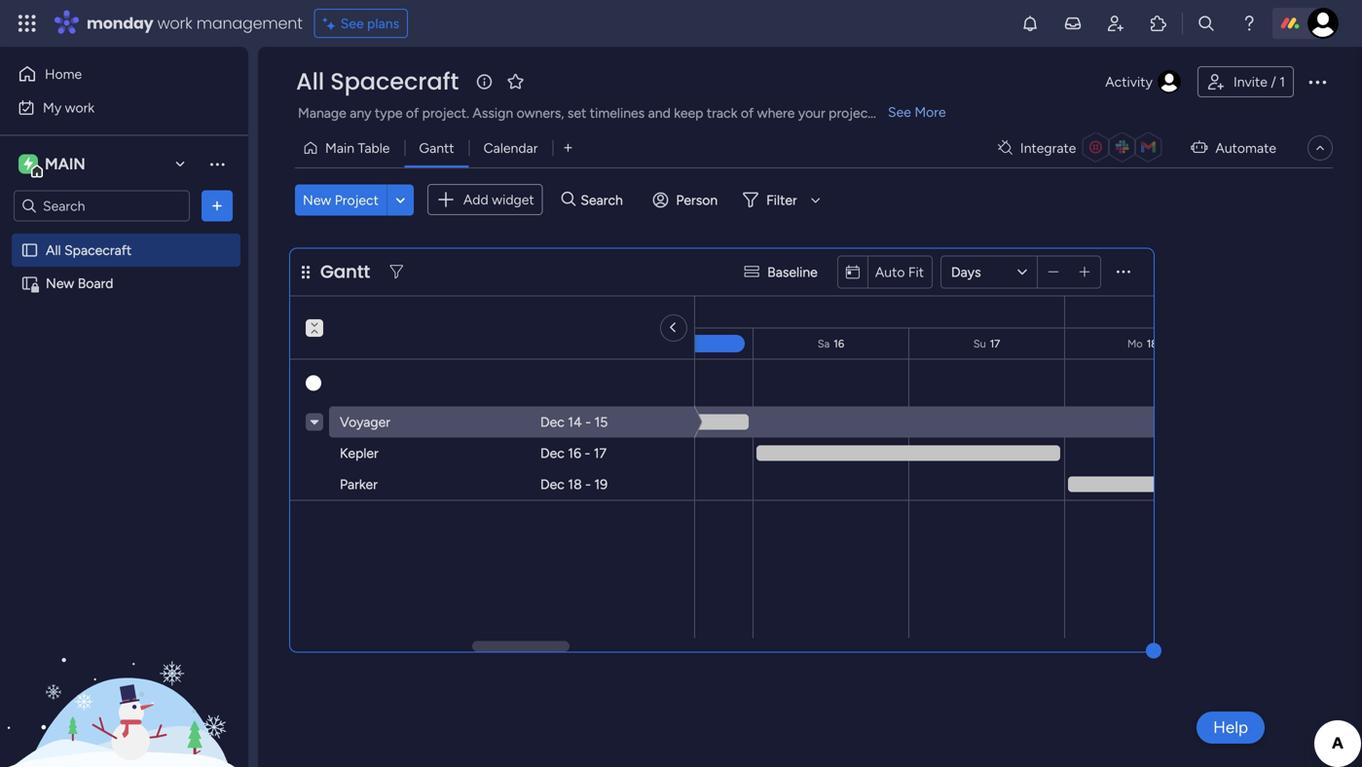 Task type: vqa. For each thing, say whether or not it's contained in the screenshot.


Task type: describe. For each thing, give the bounding box(es) containing it.
person button
[[645, 184, 729, 215]]

- for 14
[[585, 414, 591, 430]]

- for 18
[[585, 476, 591, 493]]

widget
[[492, 191, 534, 208]]

work for my
[[65, 99, 95, 116]]

caret down image
[[310, 415, 319, 429]]

notifications image
[[1020, 14, 1040, 33]]

new for new project
[[303, 192, 331, 208]]

spacecraft inside list box
[[64, 242, 132, 259]]

automate
[[1216, 140, 1277, 156]]

new for new board
[[46, 275, 74, 292]]

filter button
[[735, 184, 827, 215]]

0 horizontal spatial all spacecraft
[[46, 242, 132, 259]]

gantt inside button
[[419, 140, 454, 156]]

sa 16
[[818, 337, 844, 351]]

timelines
[[590, 105, 645, 121]]

invite / 1 button
[[1198, 66, 1294, 97]]

main
[[325, 140, 354, 156]]

private board image
[[20, 274, 39, 293]]

fit
[[908, 264, 924, 280]]

workspace selection element
[[19, 152, 88, 178]]

see plans button
[[314, 9, 408, 38]]

where
[[757, 105, 795, 121]]

apps image
[[1149, 14, 1168, 33]]

my work button
[[12, 92, 209, 123]]

su 17
[[974, 337, 1000, 351]]

monday
[[87, 12, 153, 34]]

person
[[676, 192, 718, 208]]

v2 collapse up image
[[306, 326, 323, 339]]

more dots image
[[1117, 265, 1130, 279]]

2 of from the left
[[741, 105, 754, 121]]

arrow down image
[[804, 188, 827, 212]]

1 workspace image from the left
[[19, 153, 38, 175]]

0 vertical spatial 15
[[677, 337, 687, 351]]

options image
[[207, 196, 227, 216]]

help button
[[1197, 712, 1265, 744]]

owners,
[[517, 105, 564, 121]]

0 horizontal spatial 17
[[594, 445, 607, 462]]

main table button
[[295, 132, 404, 164]]

dec for dec 16 - 17
[[540, 445, 565, 462]]

All Spacecraft field
[[291, 65, 464, 98]]

1 of from the left
[[406, 105, 419, 121]]

integrate
[[1020, 140, 1076, 156]]

0 vertical spatial all
[[296, 65, 324, 98]]

board
[[78, 275, 113, 292]]

2 workspace image from the left
[[24, 153, 33, 175]]

stands.
[[876, 105, 920, 121]]

your
[[798, 105, 825, 121]]

select product image
[[18, 14, 37, 33]]

14
[[568, 414, 582, 430]]

dapulse integrations image
[[998, 141, 1013, 155]]

new project button
[[295, 184, 386, 215]]

and
[[648, 105, 671, 121]]

su
[[974, 337, 986, 351]]

0 vertical spatial spacecraft
[[330, 65, 459, 98]]

calendar button
[[469, 132, 553, 164]]

invite members image
[[1106, 14, 1126, 33]]

any
[[350, 105, 371, 121]]

autopilot image
[[1191, 135, 1208, 159]]

more
[[915, 104, 946, 120]]

auto fit button
[[867, 256, 932, 288]]

filter
[[766, 192, 797, 208]]

collapse board header image
[[1313, 140, 1328, 156]]

voyager
[[340, 414, 390, 430]]

fr
[[663, 337, 673, 351]]

activity
[[1105, 74, 1153, 90]]

main
[[45, 155, 85, 173]]

dec for dec 14 - 15
[[540, 414, 565, 430]]

manage
[[298, 105, 346, 121]]

dec for dec 18 - 19
[[540, 476, 565, 493]]

v2 funnel image
[[390, 265, 403, 279]]

v2 search image
[[562, 189, 576, 211]]

angle down image
[[396, 193, 405, 207]]

Search field
[[576, 186, 634, 213]]

dec 18 - 19
[[540, 476, 608, 493]]



Task type: locate. For each thing, give the bounding box(es) containing it.
track
[[707, 105, 737, 121]]

15
[[677, 337, 687, 351], [594, 414, 608, 430]]

mo
[[1128, 337, 1143, 351]]

work inside button
[[65, 99, 95, 116]]

dapulse drag handle 3 image
[[302, 265, 310, 279]]

15 right 14
[[594, 414, 608, 430]]

spacecraft
[[330, 65, 459, 98], [64, 242, 132, 259]]

add view image
[[564, 141, 572, 155]]

v2 minus image
[[1048, 265, 1059, 279]]

my work
[[43, 99, 95, 116]]

dec
[[540, 414, 565, 430], [540, 445, 565, 462], [540, 476, 565, 493]]

new left the project
[[303, 192, 331, 208]]

auto fit
[[875, 264, 924, 280]]

gantt right dapulse drag handle 3 icon
[[320, 259, 370, 284]]

1 dec from the top
[[540, 414, 565, 430]]

add widget
[[463, 191, 534, 208]]

18 for dec
[[568, 476, 582, 493]]

help image
[[1240, 14, 1259, 33]]

help
[[1213, 718, 1248, 738]]

see left plans
[[341, 15, 364, 32]]

0 horizontal spatial 15
[[594, 414, 608, 430]]

spacecraft up type
[[330, 65, 459, 98]]

all right public board icon
[[46, 242, 61, 259]]

parker
[[340, 476, 378, 493]]

- for 16
[[585, 445, 590, 462]]

project
[[829, 105, 873, 121]]

1 horizontal spatial all spacecraft
[[296, 65, 459, 98]]

my
[[43, 99, 62, 116]]

of right track
[[741, 105, 754, 121]]

new
[[303, 192, 331, 208], [46, 275, 74, 292]]

dec down dec 16 - 17
[[540, 476, 565, 493]]

angle right image
[[672, 319, 676, 337]]

sa
[[818, 337, 830, 351]]

1 vertical spatial spacecraft
[[64, 242, 132, 259]]

2 vertical spatial -
[[585, 476, 591, 493]]

0 horizontal spatial 18
[[568, 476, 582, 493]]

see plans
[[341, 15, 399, 32]]

add to favorites image
[[506, 72, 525, 91]]

18 right mo
[[1147, 337, 1158, 351]]

0 horizontal spatial 16
[[568, 445, 581, 462]]

1 vertical spatial -
[[585, 445, 590, 462]]

16 for sa
[[834, 337, 844, 351]]

work
[[157, 12, 192, 34], [65, 99, 95, 116]]

see
[[341, 15, 364, 32], [888, 104, 911, 120]]

0 horizontal spatial work
[[65, 99, 95, 116]]

invite
[[1234, 74, 1268, 90]]

- right 14
[[585, 414, 591, 430]]

/
[[1271, 74, 1276, 90]]

list box
[[0, 230, 248, 563]]

16
[[834, 337, 844, 351], [568, 445, 581, 462]]

fr 15
[[663, 337, 687, 351]]

set
[[568, 105, 587, 121]]

1 horizontal spatial 16
[[834, 337, 844, 351]]

1 horizontal spatial all
[[296, 65, 324, 98]]

keep
[[674, 105, 703, 121]]

new project
[[303, 192, 379, 208]]

18 for mo
[[1147, 337, 1158, 351]]

0 vertical spatial work
[[157, 12, 192, 34]]

1 vertical spatial all spacecraft
[[46, 242, 132, 259]]

see more link
[[886, 102, 948, 122]]

show board description image
[[473, 72, 496, 92]]

1 vertical spatial all
[[46, 242, 61, 259]]

19
[[594, 476, 608, 493]]

gantt down the project.
[[419, 140, 454, 156]]

v2 today image
[[846, 265, 860, 279]]

activity button
[[1098, 66, 1190, 97]]

days
[[951, 264, 981, 280]]

options image
[[1306, 70, 1329, 93]]

of
[[406, 105, 419, 121], [741, 105, 754, 121]]

dec 16 - 17
[[540, 445, 607, 462]]

2 dec from the top
[[540, 445, 565, 462]]

1 vertical spatial 18
[[568, 476, 582, 493]]

1 vertical spatial 16
[[568, 445, 581, 462]]

1 horizontal spatial work
[[157, 12, 192, 34]]

of right type
[[406, 105, 419, 121]]

public board image
[[20, 241, 39, 259]]

1 horizontal spatial new
[[303, 192, 331, 208]]

gantt button
[[404, 132, 469, 164]]

mo 18
[[1128, 337, 1158, 351]]

type
[[375, 105, 403, 121]]

0 vertical spatial -
[[585, 414, 591, 430]]

work right my
[[65, 99, 95, 116]]

dec left 14
[[540, 414, 565, 430]]

lottie animation image
[[0, 571, 248, 767]]

lottie animation element
[[0, 571, 248, 767]]

list box containing all spacecraft
[[0, 230, 248, 563]]

16 right 'sa'
[[834, 337, 844, 351]]

17 up 19
[[594, 445, 607, 462]]

17
[[990, 337, 1000, 351], [594, 445, 607, 462]]

see for see plans
[[341, 15, 364, 32]]

0 vertical spatial 18
[[1147, 337, 1158, 351]]

add
[[463, 191, 488, 208]]

all
[[296, 65, 324, 98], [46, 242, 61, 259]]

dec 14 - 15
[[540, 414, 608, 430]]

see left more
[[888, 104, 911, 120]]

1 vertical spatial 15
[[594, 414, 608, 430]]

v2 plus image
[[1080, 265, 1090, 279]]

0 vertical spatial 16
[[834, 337, 844, 351]]

- down dec 14 - 15
[[585, 445, 590, 462]]

1 vertical spatial work
[[65, 99, 95, 116]]

16 for dec
[[568, 445, 581, 462]]

monday work management
[[87, 12, 303, 34]]

table
[[358, 140, 390, 156]]

1 vertical spatial dec
[[540, 445, 565, 462]]

baseline button
[[736, 257, 829, 288]]

all spacecraft up board
[[46, 242, 132, 259]]

1 vertical spatial 17
[[594, 445, 607, 462]]

gantt
[[419, 140, 454, 156], [320, 259, 370, 284]]

workspace options image
[[207, 154, 227, 174]]

home
[[45, 66, 82, 82]]

spacecraft up board
[[64, 242, 132, 259]]

0 vertical spatial new
[[303, 192, 331, 208]]

16 down 14
[[568, 445, 581, 462]]

3 dec from the top
[[540, 476, 565, 493]]

0 vertical spatial see
[[341, 15, 364, 32]]

1 horizontal spatial 17
[[990, 337, 1000, 351]]

inbox image
[[1063, 14, 1083, 33]]

15 right fr
[[677, 337, 687, 351]]

all spacecraft
[[296, 65, 459, 98], [46, 242, 132, 259]]

calendar
[[484, 140, 538, 156]]

0 horizontal spatial gantt
[[320, 259, 370, 284]]

1 horizontal spatial see
[[888, 104, 911, 120]]

0 horizontal spatial all
[[46, 242, 61, 259]]

invite / 1
[[1234, 74, 1285, 90]]

0 vertical spatial dec
[[540, 414, 565, 430]]

main button
[[14, 148, 194, 181]]

add widget button
[[427, 184, 543, 215]]

see inside button
[[341, 15, 364, 32]]

dec up dec 18 - 19
[[540, 445, 565, 462]]

1 horizontal spatial gantt
[[419, 140, 454, 156]]

0 vertical spatial 17
[[990, 337, 1000, 351]]

option
[[0, 233, 248, 237]]

management
[[196, 12, 303, 34]]

search everything image
[[1197, 14, 1216, 33]]

baseline
[[767, 264, 818, 280]]

all up 'manage'
[[296, 65, 324, 98]]

18 left 19
[[568, 476, 582, 493]]

1 vertical spatial gantt
[[320, 259, 370, 284]]

see more
[[888, 104, 946, 120]]

0 horizontal spatial new
[[46, 275, 74, 292]]

17 right su
[[990, 337, 1000, 351]]

manage any type of project. assign owners, set timelines and keep track of where your project stands.
[[298, 105, 920, 121]]

assign
[[473, 105, 513, 121]]

new board
[[46, 275, 113, 292]]

1 horizontal spatial spacecraft
[[330, 65, 459, 98]]

work right monday at the left of page
[[157, 12, 192, 34]]

main table
[[325, 140, 390, 156]]

- left 19
[[585, 476, 591, 493]]

2 vertical spatial dec
[[540, 476, 565, 493]]

1 horizontal spatial of
[[741, 105, 754, 121]]

0 horizontal spatial spacecraft
[[64, 242, 132, 259]]

0 vertical spatial gantt
[[419, 140, 454, 156]]

0 horizontal spatial of
[[406, 105, 419, 121]]

plans
[[367, 15, 399, 32]]

project.
[[422, 105, 469, 121]]

18
[[1147, 337, 1158, 351], [568, 476, 582, 493]]

v2 collapse down image
[[306, 313, 323, 325]]

1 horizontal spatial 15
[[677, 337, 687, 351]]

Search in workspace field
[[41, 195, 163, 217]]

work for monday
[[157, 12, 192, 34]]

1 vertical spatial see
[[888, 104, 911, 120]]

noah lott image
[[1308, 8, 1339, 39]]

all spacecraft up type
[[296, 65, 459, 98]]

home button
[[12, 58, 209, 90]]

-
[[585, 414, 591, 430], [585, 445, 590, 462], [585, 476, 591, 493]]

1 horizontal spatial 18
[[1147, 337, 1158, 351]]

0 horizontal spatial see
[[341, 15, 364, 32]]

0 vertical spatial all spacecraft
[[296, 65, 459, 98]]

1
[[1280, 74, 1285, 90]]

kepler
[[340, 445, 379, 462]]

workspace image
[[19, 153, 38, 175], [24, 153, 33, 175]]

new right private board image in the left of the page
[[46, 275, 74, 292]]

1 vertical spatial new
[[46, 275, 74, 292]]

new inside button
[[303, 192, 331, 208]]

project
[[335, 192, 379, 208]]

see for see more
[[888, 104, 911, 120]]

auto
[[875, 264, 905, 280]]



